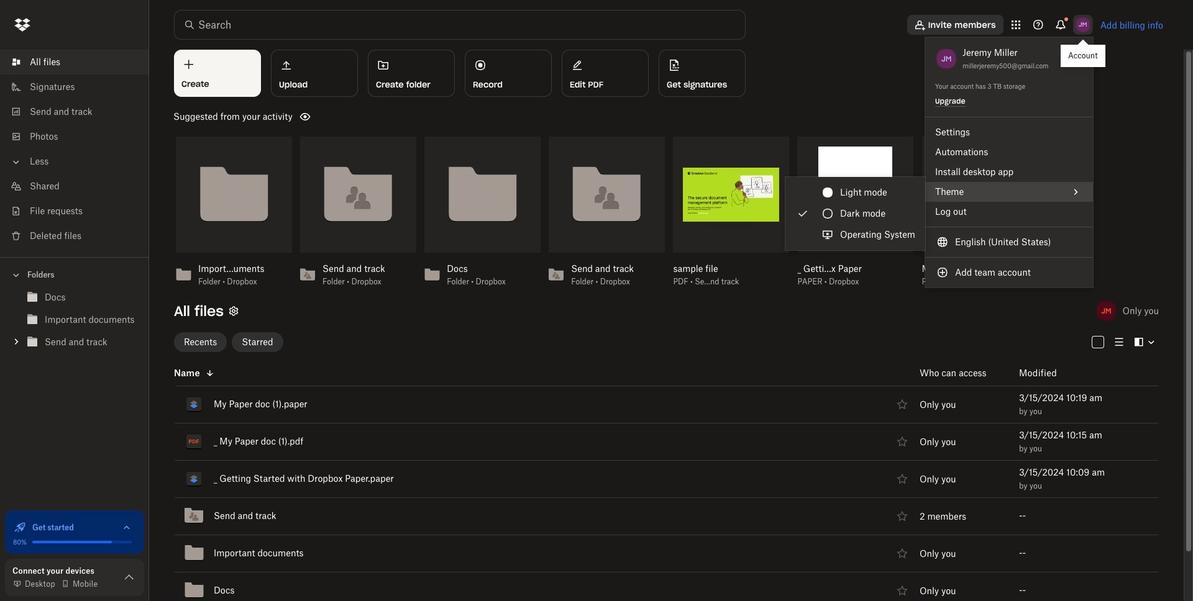 Task type: locate. For each thing, give the bounding box(es) containing it.
radio item
[[786, 203, 926, 224]]

name docs, modified 3/15/2024 9:15 am, element
[[174, 573, 1159, 602]]

add to starred image inside name _ getting started with dropbox paper.paper, modified 3/15/2024 10:09 am, element
[[895, 472, 910, 487]]

4 add to starred image from the top
[[895, 584, 910, 599]]

group
[[0, 284, 149, 363]]

less image
[[10, 156, 22, 168]]

1 menu item from the top
[[926, 182, 1093, 202]]

add to starred image inside name send and track, modified 3/15/2024 9:46 am, element
[[895, 509, 910, 524]]

add to starred image
[[895, 435, 910, 449], [895, 546, 910, 561]]

2 add to starred image from the top
[[895, 472, 910, 487]]

list item
[[0, 50, 149, 75]]

1 add to starred image from the top
[[895, 435, 910, 449]]

add to starred image for name send and track, modified 3/15/2024 9:46 am, element
[[895, 509, 910, 524]]

add to starred image inside name docs, modified 3/15/2024 9:15 am, element
[[895, 584, 910, 599]]

add to starred image inside name important documents, modified 4/2/2024 10:18 am, element
[[895, 546, 910, 561]]

0 vertical spatial menu item
[[926, 182, 1093, 202]]

menu item
[[926, 182, 1093, 202], [926, 232, 1093, 252]]

table
[[157, 361, 1159, 602]]

add to starred image inside "name my paper doc (1).paper, modified 3/15/2024 10:19 am," element
[[895, 397, 910, 412]]

1 add to starred image from the top
[[895, 397, 910, 412]]

list
[[0, 42, 149, 257]]

name my paper doc (1).paper, modified 3/15/2024 10:19 am, element
[[174, 386, 1159, 424]]

0 vertical spatial add to starred image
[[895, 435, 910, 449]]

add to starred image for "name my paper doc (1).paper, modified 3/15/2024 10:19 am," element
[[895, 397, 910, 412]]

3 add to starred image from the top
[[895, 509, 910, 524]]

2 add to starred image from the top
[[895, 546, 910, 561]]

1 vertical spatial add to starred image
[[895, 546, 910, 561]]

name _ my paper doc (1).pdf, modified 3/15/2024 10:15 am, element
[[174, 424, 1159, 461]]

name _ getting started with dropbox paper.paper, modified 3/15/2024 10:09 am, element
[[174, 461, 1159, 498]]

choose a language: image
[[936, 235, 950, 250]]

account menu image
[[1073, 15, 1093, 35]]

1 vertical spatial menu item
[[926, 232, 1093, 252]]

add to starred image
[[895, 397, 910, 412], [895, 472, 910, 487], [895, 509, 910, 524], [895, 584, 910, 599]]

menu
[[926, 37, 1093, 288], [786, 177, 926, 251]]

add to starred image inside name _ my paper doc (1).pdf, modified 3/15/2024 10:15 am, element
[[895, 435, 910, 449]]

name important documents, modified 4/2/2024 10:18 am, element
[[174, 536, 1159, 573]]



Task type: vqa. For each thing, say whether or not it's contained in the screenshot.
Quota usage element
no



Task type: describe. For each thing, give the bounding box(es) containing it.
add to starred image for name docs, modified 3/15/2024 9:15 am, element
[[895, 584, 910, 599]]

add to starred image for name _ my paper doc (1).pdf, modified 3/15/2024 10:15 am, element
[[895, 435, 910, 449]]

add to starred image for name important documents, modified 4/2/2024 10:18 am, element
[[895, 546, 910, 561]]

add to starred image for name _ getting started with dropbox paper.paper, modified 3/15/2024 10:09 am, element
[[895, 472, 910, 487]]

dropbox image
[[10, 12, 35, 37]]

name send and track, modified 3/15/2024 9:46 am, element
[[174, 498, 1159, 536]]

2 menu item from the top
[[926, 232, 1093, 252]]



